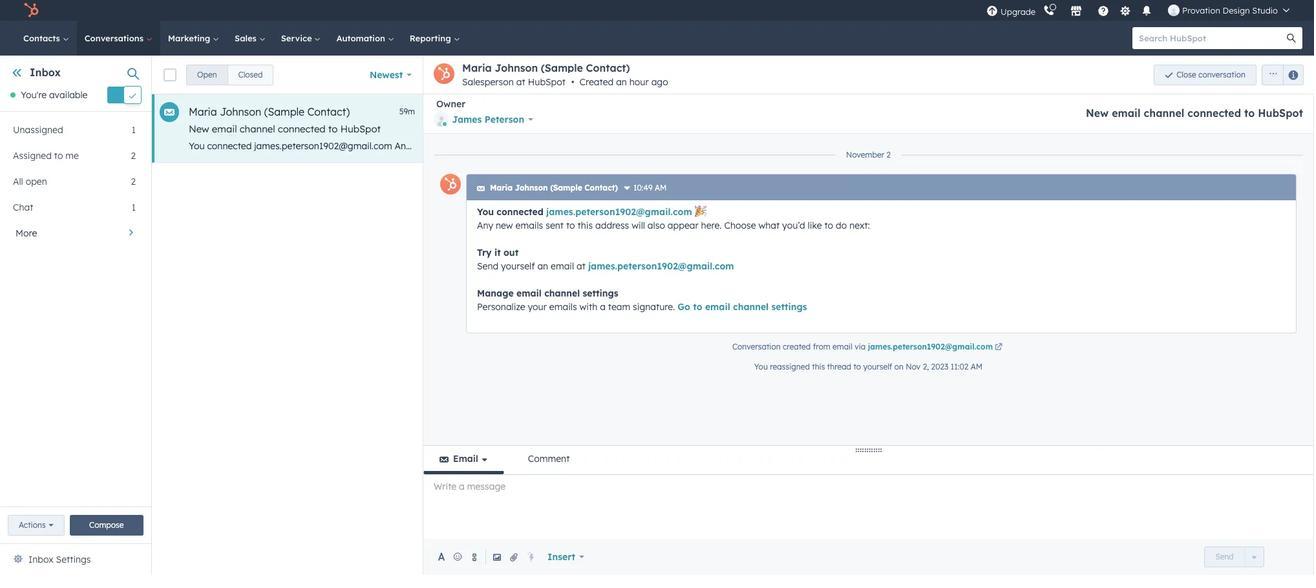Task type: vqa. For each thing, say whether or not it's contained in the screenshot.
clicks corresponding to Track clicks in HTML emails:
no



Task type: describe. For each thing, give the bounding box(es) containing it.
you'd inside you connected james.peterson1902@gmail.com 🎉 any new emails sent to this address will also appear here. choose what you'd like to do next:
[[783, 220, 806, 232]]

main content containing maria johnson (sample contact)
[[152, 56, 1315, 576]]

contacts
[[23, 33, 63, 43]]

comment button
[[512, 446, 586, 475]]

11:02
[[951, 362, 969, 372]]

provation
[[1183, 5, 1221, 16]]

hubspot for new email channel connected to hubspot
[[1259, 107, 1304, 120]]

new for new email channel connected to hubspot
[[1087, 107, 1109, 120]]

address inside new email channel connected to hubspot you connected james.peterson1902@gmail.com any new emails sent to this address will also appear here. choose what you'd like to do next:  try it out send yourself an email at <a href = 'mailto:james.p
[[513, 140, 547, 152]]

james
[[452, 114, 482, 125]]

johnson inside row
[[220, 105, 261, 118]]

what inside you connected james.peterson1902@gmail.com 🎉 any new emails sent to this address will also appear here. choose what you'd like to do next:
[[759, 220, 780, 232]]

email
[[453, 453, 478, 465]]

sales
[[235, 33, 259, 43]]

2 horizontal spatial this
[[813, 362, 826, 372]]

appear inside new email channel connected to hubspot you connected james.peterson1902@gmail.com any new emails sent to this address will also appear here. choose what you'd like to do next:  try it out send yourself an email at <a href = 'mailto:james.p
[[586, 140, 617, 152]]

search button
[[1281, 27, 1303, 49]]

10:49
[[634, 183, 653, 193]]

hour
[[630, 76, 649, 88]]

contact) inside row
[[308, 105, 350, 118]]

here. inside new email channel connected to hubspot you connected james.peterson1902@gmail.com any new emails sent to this address will also appear here. choose what you'd like to do next:  try it out send yourself an email at <a href = 'mailto:james.p
[[619, 140, 640, 152]]

closed
[[238, 70, 263, 79]]

settings link
[[1118, 4, 1134, 17]]

comment
[[528, 453, 570, 465]]

salesperson
[[462, 76, 514, 88]]

insert button
[[539, 545, 593, 570]]

0 vertical spatial james.peterson1902@gmail.com link
[[547, 206, 693, 218]]

new email channel connected to hubspot you connected james.peterson1902@gmail.com any new emails sent to this address will also appear here. choose what you'd like to do next:  try it out send yourself an email at <a href = 'mailto:james.p
[[189, 123, 1046, 152]]

available
[[49, 89, 88, 101]]

assigned to me
[[13, 150, 79, 162]]

2 for all open
[[131, 176, 136, 188]]

like inside you connected james.peterson1902@gmail.com 🎉 any new emails sent to this address will also appear here. choose what you'd like to do next:
[[808, 220, 822, 232]]

you for you connected james.peterson1902@gmail.com 🎉 any new emails sent to this address will also appear here. choose what you'd like to do next:
[[477, 206, 494, 218]]

service link
[[273, 21, 329, 56]]

close conversation
[[1177, 70, 1246, 79]]

november
[[847, 150, 885, 160]]

unassigned
[[13, 124, 63, 136]]

Open button
[[186, 64, 228, 85]]

an inside try it out send yourself an email at james.peterson1902@gmail.com
[[538, 261, 549, 272]]

assigned
[[13, 150, 52, 162]]

new email channel connected to hubspot
[[1087, 107, 1304, 120]]

calling icon image
[[1044, 5, 1056, 17]]

also inside you connected james.peterson1902@gmail.com 🎉 any new emails sent to this address will also appear here. choose what you'd like to do next:
[[648, 220, 665, 232]]

compose button
[[70, 516, 144, 536]]

signature.
[[633, 301, 675, 313]]

channel for new email channel connected to hubspot
[[1145, 107, 1185, 120]]

2 for assigned to me
[[131, 150, 136, 162]]

channel for new email channel connected to hubspot you connected james.peterson1902@gmail.com any new emails sent to this address will also appear here. choose what you'd like to do next:  try it out send yourself an email at <a href = 'mailto:james.p
[[240, 123, 275, 135]]

open
[[197, 70, 217, 79]]

2 vertical spatial james.peterson1902@gmail.com link
[[868, 342, 1005, 354]]

0 horizontal spatial am
[[655, 183, 667, 193]]

an inside maria johnson (sample contact) salesperson at hubspot • created an hour ago
[[616, 76, 627, 88]]

connected inside you connected james.peterson1902@gmail.com 🎉 any new emails sent to this address will also appear here. choose what you'd like to do next:
[[497, 206, 544, 218]]

with
[[580, 301, 598, 313]]

upgrade
[[1001, 6, 1036, 16]]

do inside you connected james.peterson1902@gmail.com 🎉 any new emails sent to this address will also appear here. choose what you'd like to do next:
[[836, 220, 847, 232]]

hubspot link
[[16, 3, 49, 18]]

59m
[[399, 107, 415, 116]]

inbox for inbox settings
[[28, 554, 53, 566]]

2 vertical spatial maria
[[490, 183, 513, 193]]

appear inside you connected james.peterson1902@gmail.com 🎉 any new emails sent to this address will also appear here. choose what you'd like to do next:
[[668, 220, 699, 232]]

1 for unassigned
[[132, 124, 136, 136]]

it inside new email channel connected to hubspot you connected james.peterson1902@gmail.com any new emails sent to this address will also appear here. choose what you'd like to do next:  try it out send yourself an email at <a href = 'mailto:james.p
[[806, 140, 812, 152]]

it inside try it out send yourself an email at james.peterson1902@gmail.com
[[495, 247, 501, 259]]

inbox for inbox
[[30, 66, 61, 79]]

all
[[13, 176, 23, 188]]

yourself inside try it out send yourself an email at james.peterson1902@gmail.com
[[501, 261, 535, 272]]

me
[[66, 150, 79, 162]]

a
[[600, 301, 606, 313]]

next: inside new email channel connected to hubspot you connected james.peterson1902@gmail.com any new emails sent to this address will also appear here. choose what you'd like to do next:  try it out send yourself an email at <a href = 'mailto:james.p
[[768, 140, 788, 152]]

Closed button
[[227, 64, 274, 85]]

marketing link
[[160, 21, 227, 56]]

team
[[608, 301, 631, 313]]

10:49 am
[[634, 183, 667, 193]]

href
[[955, 140, 972, 152]]

2 vertical spatial (sample
[[551, 183, 583, 193]]

all open
[[13, 176, 47, 188]]

chat
[[13, 202, 33, 214]]

you're available image
[[10, 93, 16, 98]]

new email channel connected to hubspot heading
[[1087, 107, 1304, 120]]

notifications button
[[1136, 0, 1158, 21]]

newest
[[370, 69, 403, 81]]

service
[[281, 33, 315, 43]]

sales link
[[227, 21, 273, 56]]

james peterson
[[452, 114, 525, 125]]

you're available
[[21, 89, 88, 101]]

ago
[[652, 76, 669, 88]]

go to email channel settings link
[[678, 301, 808, 313]]

actions
[[19, 521, 46, 530]]

owner
[[437, 98, 466, 110]]

newest button
[[362, 62, 420, 88]]

james.peterson1902@gmail.com inside try it out send yourself an email at james.peterson1902@gmail.com
[[589, 261, 734, 272]]

marketing
[[168, 33, 213, 43]]

maria inside row
[[189, 105, 217, 118]]

personalize
[[477, 301, 526, 313]]

design
[[1223, 5, 1251, 16]]

automation
[[337, 33, 388, 43]]

<a
[[942, 140, 952, 152]]

email inside try it out send yourself an email at james.peterson1902@gmail.com
[[551, 261, 574, 272]]

created
[[783, 342, 811, 352]]

reporting link
[[402, 21, 468, 56]]

emails for you
[[516, 220, 544, 232]]

this inside new email channel connected to hubspot you connected james.peterson1902@gmail.com any new emails sent to this address will also appear here. choose what you'd like to do next:  try it out send yourself an email at <a href = 'mailto:james.p
[[496, 140, 511, 152]]

conversation
[[733, 342, 781, 352]]

settings
[[56, 554, 91, 566]]

'mailto:james.p
[[982, 140, 1046, 152]]

group containing open
[[186, 64, 274, 85]]

link opens in a new window image
[[995, 344, 1003, 352]]

out inside try it out send yourself an email at james.peterson1902@gmail.com
[[504, 247, 519, 259]]

close conversation button
[[1155, 64, 1257, 85]]

hubspot image
[[23, 3, 39, 18]]

notifications image
[[1142, 6, 1153, 17]]

inbox settings
[[28, 554, 91, 566]]

will inside new email channel connected to hubspot you connected james.peterson1902@gmail.com any new emails sent to this address will also appear here. choose what you'd like to do next:  try it out send yourself an email at <a href = 'mailto:james.p
[[550, 140, 563, 152]]

1 vertical spatial settings
[[772, 301, 808, 313]]

nov
[[906, 362, 921, 372]]

provation design studio
[[1183, 5, 1279, 16]]

manage email channel settings personalize your emails with a team signature. go to email channel settings
[[477, 288, 808, 313]]

reassigned
[[770, 362, 810, 372]]

thread
[[828, 362, 852, 372]]

sent inside you connected james.peterson1902@gmail.com 🎉 any new emails sent to this address will also appear here. choose what you'd like to do next:
[[546, 220, 564, 232]]

link opens in a new window image
[[995, 342, 1003, 354]]

you connected james.peterson1902@gmail.com 🎉 any new emails sent to this address will also appear here. choose what you'd like to do next:
[[477, 206, 871, 232]]

james peterson image
[[1169, 5, 1180, 16]]

new for new email channel connected to hubspot you connected james.peterson1902@gmail.com any new emails sent to this address will also appear here. choose what you'd like to do next:  try it out send yourself an email at <a href = 'mailto:james.p
[[189, 123, 209, 135]]

=
[[974, 140, 979, 152]]

actions button
[[8, 516, 64, 536]]

you for you reassigned this thread to yourself on nov 2, 2023 11:02 am
[[755, 362, 768, 372]]

conversations
[[85, 33, 146, 43]]

will inside you connected james.peterson1902@gmail.com 🎉 any new emails sent to this address will also appear here. choose what you'd like to do next:
[[632, 220, 645, 232]]

marketplaces image
[[1071, 6, 1083, 17]]

conversation created from email via
[[733, 342, 868, 352]]

1 for chat
[[132, 202, 136, 214]]

(sample inside email from maria johnson (sample contact) with subject new email channel connected to hubspot row
[[264, 105, 305, 118]]

maria inside maria johnson (sample contact) salesperson at hubspot • created an hour ago
[[462, 61, 492, 74]]

try inside try it out send yourself an email at james.peterson1902@gmail.com
[[477, 247, 492, 259]]

also inside new email channel connected to hubspot you connected james.peterson1902@gmail.com any new emails sent to this address will also appear here. choose what you'd like to do next:  try it out send yourself an email at <a href = 'mailto:james.p
[[566, 140, 583, 152]]

more info image
[[624, 185, 631, 193]]

created
[[580, 76, 614, 88]]

2,
[[923, 362, 930, 372]]



Task type: locate. For each thing, give the bounding box(es) containing it.
1 horizontal spatial group
[[1257, 64, 1305, 85]]

2 vertical spatial emails
[[550, 301, 577, 313]]

conversations link
[[77, 21, 160, 56]]

new inside new email channel connected to hubspot you connected james.peterson1902@gmail.com any new emails sent to this address will also appear here. choose what you'd like to do next:  try it out send yourself an email at <a href = 'mailto:james.p
[[189, 123, 209, 135]]

also down •
[[566, 140, 583, 152]]

2023
[[932, 362, 949, 372]]

0 vertical spatial yourself
[[855, 140, 889, 152]]

2 group from the left
[[1257, 64, 1305, 85]]

contact)
[[586, 61, 630, 74], [308, 105, 350, 118], [585, 183, 618, 193]]

1 vertical spatial like
[[808, 220, 822, 232]]

reporting
[[410, 33, 454, 43]]

at up with at bottom
[[577, 261, 586, 272]]

0 vertical spatial an
[[616, 76, 627, 88]]

at inside maria johnson (sample contact) salesperson at hubspot • created an hour ago
[[517, 76, 526, 88]]

your
[[528, 301, 547, 313]]

2 horizontal spatial emails
[[550, 301, 577, 313]]

0 vertical spatial will
[[550, 140, 563, 152]]

at inside try it out send yourself an email at james.peterson1902@gmail.com
[[577, 261, 586, 272]]

2 vertical spatial yourself
[[864, 362, 893, 372]]

1 vertical spatial at
[[930, 140, 939, 152]]

2 vertical spatial an
[[538, 261, 549, 272]]

0 vertical spatial new
[[1087, 107, 1109, 120]]

send inside new email channel connected to hubspot you connected james.peterson1902@gmail.com any new emails sent to this address will also appear here. choose what you'd like to do next:  try it out send yourself an email at <a href = 'mailto:james.p
[[831, 140, 852, 152]]

am right 10:49
[[655, 183, 667, 193]]

0 horizontal spatial here.
[[619, 140, 640, 152]]

0 vertical spatial what
[[677, 140, 698, 152]]

0 vertical spatial emails
[[433, 140, 461, 152]]

studio
[[1253, 5, 1279, 16]]

2 horizontal spatial hubspot
[[1259, 107, 1304, 120]]

choose inside new email channel connected to hubspot you connected james.peterson1902@gmail.com any new emails sent to this address will also appear here. choose what you'd like to do next:  try it out send yourself an email at <a href = 'mailto:james.p
[[642, 140, 674, 152]]

0 vertical spatial do
[[754, 140, 765, 152]]

menu
[[986, 0, 1299, 21]]

johnson inside maria johnson (sample contact) salesperson at hubspot • created an hour ago
[[495, 61, 538, 74]]

1 group from the left
[[186, 64, 274, 85]]

channel for manage email channel settings personalize your emails with a team signature. go to email channel settings
[[545, 288, 580, 299]]

•
[[572, 76, 575, 88]]

main content
[[152, 56, 1315, 576]]

out
[[814, 140, 828, 152], [504, 247, 519, 259]]

group down search image
[[1257, 64, 1305, 85]]

james.peterson1902@gmail.com inside new email channel connected to hubspot you connected james.peterson1902@gmail.com any new emails sent to this address will also appear here. choose what you'd like to do next:  try it out send yourself an email at <a href = 'mailto:james.p
[[254, 140, 392, 152]]

this inside you connected james.peterson1902@gmail.com 🎉 any new emails sent to this address will also appear here. choose what you'd like to do next:
[[578, 220, 593, 232]]

will
[[550, 140, 563, 152], [632, 220, 645, 232]]

1 vertical spatial new
[[189, 123, 209, 135]]

james.peterson1902@gmail.com inside you connected james.peterson1902@gmail.com 🎉 any new emails sent to this address will also appear here. choose what you'd like to do next:
[[547, 206, 693, 218]]

try inside new email channel connected to hubspot you connected james.peterson1902@gmail.com any new emails sent to this address will also appear here. choose what you'd like to do next:  try it out send yourself an email at <a href = 'mailto:james.p
[[791, 140, 803, 152]]

(sample inside maria johnson (sample contact) salesperson at hubspot • created an hour ago
[[541, 61, 583, 74]]

0 vertical spatial inbox
[[30, 66, 61, 79]]

conversation
[[1199, 70, 1246, 79]]

2 horizontal spatial at
[[930, 140, 939, 152]]

1 horizontal spatial this
[[578, 220, 593, 232]]

address down peterson
[[513, 140, 547, 152]]

this up try it out send yourself an email at james.peterson1902@gmail.com
[[578, 220, 593, 232]]

1 horizontal spatial will
[[632, 220, 645, 232]]

hubspot inside maria johnson (sample contact) salesperson at hubspot • created an hour ago
[[528, 76, 566, 88]]

james.peterson1902@gmail.com link up 2023 at the bottom of the page
[[868, 342, 1005, 354]]

1 horizontal spatial here.
[[702, 220, 722, 232]]

appear down 🎉
[[668, 220, 699, 232]]

you'd inside new email channel connected to hubspot you connected james.peterson1902@gmail.com any new emails sent to this address will also appear here. choose what you'd like to do next:  try it out send yourself an email at <a href = 'mailto:james.p
[[700, 140, 723, 152]]

any inside you connected james.peterson1902@gmail.com 🎉 any new emails sent to this address will also appear here. choose what you'd like to do next:
[[477, 220, 494, 232]]

choose inside you connected james.peterson1902@gmail.com 🎉 any new emails sent to this address will also appear here. choose what you'd like to do next:
[[725, 220, 756, 232]]

this down peterson
[[496, 140, 511, 152]]

0 horizontal spatial you
[[189, 140, 205, 152]]

1 vertical spatial send
[[477, 261, 499, 272]]

1 vertical spatial johnson
[[220, 105, 261, 118]]

from
[[813, 342, 831, 352]]

1 vertical spatial emails
[[516, 220, 544, 232]]

1 horizontal spatial an
[[616, 76, 627, 88]]

(sample up •
[[541, 61, 583, 74]]

1 vertical spatial choose
[[725, 220, 756, 232]]

at left the <a
[[930, 140, 939, 152]]

1 horizontal spatial maria johnson (sample contact)
[[490, 183, 618, 193]]

0 vertical spatial maria johnson (sample contact)
[[189, 105, 350, 118]]

1 vertical spatial it
[[495, 247, 501, 259]]

0 horizontal spatial hubspot
[[341, 123, 381, 135]]

send inside try it out send yourself an email at james.peterson1902@gmail.com
[[477, 261, 499, 272]]

calling icon button
[[1039, 2, 1061, 19]]

try
[[791, 140, 803, 152], [477, 247, 492, 259]]

emails inside you connected james.peterson1902@gmail.com 🎉 any new emails sent to this address will also appear here. choose what you'd like to do next:
[[516, 220, 544, 232]]

yourself inside new email channel connected to hubspot you connected james.peterson1902@gmail.com any new emails sent to this address will also appear here. choose what you'd like to do next:  try it out send yourself an email at <a href = 'mailto:james.p
[[855, 140, 889, 152]]

1 vertical spatial am
[[971, 362, 983, 372]]

maria johnson (sample contact) inside row
[[189, 105, 350, 118]]

hubspot inside new email channel connected to hubspot you connected james.peterson1902@gmail.com any new emails sent to this address will also appear here. choose what you'd like to do next:  try it out send yourself an email at <a href = 'mailto:james.p
[[341, 123, 381, 135]]

0 vertical spatial you
[[189, 140, 205, 152]]

Search HubSpot search field
[[1133, 27, 1292, 49]]

inbox settings link
[[28, 552, 91, 568]]

out up manage in the left of the page
[[504, 247, 519, 259]]

0 vertical spatial you'd
[[700, 140, 723, 152]]

1 vertical spatial next:
[[850, 220, 871, 232]]

0 vertical spatial contact)
[[586, 61, 630, 74]]

0 horizontal spatial this
[[496, 140, 511, 152]]

🎉
[[695, 206, 707, 218]]

automation link
[[329, 21, 402, 56]]

0 horizontal spatial what
[[677, 140, 698, 152]]

0 horizontal spatial group
[[186, 64, 274, 85]]

2
[[887, 150, 891, 160], [131, 150, 136, 162], [131, 176, 136, 188]]

close
[[1177, 70, 1197, 79]]

like inside new email channel connected to hubspot you connected james.peterson1902@gmail.com any new emails sent to this address will also appear here. choose what you'd like to do next:  try it out send yourself an email at <a href = 'mailto:james.p
[[726, 140, 740, 152]]

2 1 from the top
[[132, 202, 136, 214]]

here. up more info icon
[[619, 140, 640, 152]]

you inside new email channel connected to hubspot you connected james.peterson1902@gmail.com any new emails sent to this address will also appear here. choose what you'd like to do next:  try it out send yourself an email at <a href = 'mailto:james.p
[[189, 140, 205, 152]]

1 horizontal spatial emails
[[516, 220, 544, 232]]

0 vertical spatial choose
[[642, 140, 674, 152]]

hubspot for new email channel connected to hubspot you connected james.peterson1902@gmail.com any new emails sent to this address will also appear here. choose what you'd like to do next:  try it out send yourself an email at <a href = 'mailto:james.p
[[341, 123, 381, 135]]

send inside send button
[[1216, 552, 1235, 562]]

try it out send yourself an email at james.peterson1902@gmail.com
[[477, 247, 734, 272]]

1 vertical spatial james.peterson1902@gmail.com link
[[589, 261, 734, 272]]

2 vertical spatial at
[[577, 261, 586, 272]]

1 horizontal spatial address
[[596, 220, 630, 232]]

emails
[[433, 140, 461, 152], [516, 220, 544, 232], [550, 301, 577, 313]]

1 vertical spatial try
[[477, 247, 492, 259]]

out inside new email channel connected to hubspot you connected james.peterson1902@gmail.com any new emails sent to this address will also appear here. choose what you'd like to do next:  try it out send yourself an email at <a href = 'mailto:james.p
[[814, 140, 828, 152]]

1 horizontal spatial new
[[1087, 107, 1109, 120]]

2 vertical spatial johnson
[[515, 183, 548, 193]]

0 horizontal spatial you'd
[[700, 140, 723, 152]]

0 horizontal spatial choose
[[642, 140, 674, 152]]

help button
[[1093, 0, 1115, 21]]

do
[[754, 140, 765, 152], [836, 220, 847, 232]]

0 vertical spatial johnson
[[495, 61, 538, 74]]

am right 11:02
[[971, 362, 983, 372]]

what inside new email channel connected to hubspot you connected james.peterson1902@gmail.com any new emails sent to this address will also appear here. choose what you'd like to do next:  try it out send yourself an email at <a href = 'mailto:james.p
[[677, 140, 698, 152]]

2 horizontal spatial send
[[1216, 552, 1235, 562]]

marketplaces button
[[1063, 0, 1091, 21]]

1 vertical spatial any
[[477, 220, 494, 232]]

0 horizontal spatial do
[[754, 140, 765, 152]]

james.peterson1902@gmail.com link down more info icon
[[547, 206, 693, 218]]

1 vertical spatial you
[[477, 206, 494, 218]]

settings up created
[[772, 301, 808, 313]]

november 2
[[847, 150, 891, 160]]

james.peterson1902@gmail.com link
[[547, 206, 693, 218], [589, 261, 734, 272], [868, 342, 1005, 354]]

next: inside you connected james.peterson1902@gmail.com 🎉 any new emails sent to this address will also appear here. choose what you'd like to do next:
[[850, 220, 871, 232]]

go
[[678, 301, 691, 313]]

new inside new email channel connected to hubspot you connected james.peterson1902@gmail.com any new emails sent to this address will also appear here. choose what you'd like to do next:  try it out send yourself an email at <a href = 'mailto:james.p
[[414, 140, 431, 152]]

at inside new email channel connected to hubspot you connected james.peterson1902@gmail.com any new emails sent to this address will also appear here. choose what you'd like to do next:  try it out send yourself an email at <a href = 'mailto:james.p
[[930, 140, 939, 152]]

yourself
[[855, 140, 889, 152], [501, 261, 535, 272], [864, 362, 893, 372]]

1 vertical spatial this
[[578, 220, 593, 232]]

0 horizontal spatial out
[[504, 247, 519, 259]]

channel down close
[[1145, 107, 1185, 120]]

0 vertical spatial settings
[[583, 288, 619, 299]]

do inside new email channel connected to hubspot you connected james.peterson1902@gmail.com any new emails sent to this address will also appear here. choose what you'd like to do next:  try it out send yourself an email at <a href = 'mailto:james.p
[[754, 140, 765, 152]]

1 vertical spatial an
[[891, 140, 902, 152]]

an left "hour"
[[616, 76, 627, 88]]

channel inside new email channel connected to hubspot you connected james.peterson1902@gmail.com any new emails sent to this address will also appear here. choose what you'd like to do next:  try it out send yourself an email at <a href = 'mailto:james.p
[[240, 123, 275, 135]]

like
[[726, 140, 740, 152], [808, 220, 822, 232]]

new inside you connected james.peterson1902@gmail.com 🎉 any new emails sent to this address will also appear here. choose what you'd like to do next:
[[496, 220, 513, 232]]

to inside manage email channel settings personalize your emails with a team signature. go to email channel settings
[[694, 301, 703, 313]]

upgrade image
[[987, 5, 999, 17]]

sent down james
[[464, 140, 482, 152]]

1 vertical spatial also
[[648, 220, 665, 232]]

0 horizontal spatial appear
[[586, 140, 617, 152]]

email
[[1113, 107, 1141, 120], [212, 123, 237, 135], [905, 140, 928, 152], [551, 261, 574, 272], [517, 288, 542, 299], [706, 301, 731, 313], [833, 342, 853, 352]]

0 vertical spatial at
[[517, 76, 526, 88]]

0 vertical spatial like
[[726, 140, 740, 152]]

channel up your
[[545, 288, 580, 299]]

1 vertical spatial address
[[596, 220, 630, 232]]

1 vertical spatial new
[[496, 220, 513, 232]]

an right november
[[891, 140, 902, 152]]

inbox left settings
[[28, 554, 53, 566]]

maria
[[462, 61, 492, 74], [189, 105, 217, 118], [490, 183, 513, 193]]

menu containing provation design studio
[[986, 0, 1299, 21]]

at right 'salesperson'
[[517, 76, 526, 88]]

any
[[395, 140, 411, 152], [477, 220, 494, 232]]

emails for manage
[[550, 301, 577, 313]]

any inside new email channel connected to hubspot you connected james.peterson1902@gmail.com any new emails sent to this address will also appear here. choose what you'd like to do next:  try it out send yourself an email at <a href = 'mailto:james.p
[[395, 140, 411, 152]]

it up manage in the left of the page
[[495, 247, 501, 259]]

open
[[26, 176, 47, 188]]

0 horizontal spatial next:
[[768, 140, 788, 152]]

1 horizontal spatial am
[[971, 362, 983, 372]]

an inside new email channel connected to hubspot you connected james.peterson1902@gmail.com any new emails sent to this address will also appear here. choose what you'd like to do next:  try it out send yourself an email at <a href = 'mailto:james.p
[[891, 140, 902, 152]]

provation design studio button
[[1161, 0, 1298, 21]]

new
[[414, 140, 431, 152], [496, 220, 513, 232]]

it left november
[[806, 140, 812, 152]]

0 horizontal spatial settings
[[583, 288, 619, 299]]

email from maria johnson (sample contact) with subject new email channel connected to hubspot row
[[152, 94, 1046, 163]]

2 horizontal spatial an
[[891, 140, 902, 152]]

sent inside new email channel connected to hubspot you connected james.peterson1902@gmail.com any new emails sent to this address will also appear here. choose what you'd like to do next:  try it out send yourself an email at <a href = 'mailto:james.p
[[464, 140, 482, 152]]

0 vertical spatial send
[[831, 140, 852, 152]]

channel down closed button
[[240, 123, 275, 135]]

search image
[[1288, 34, 1297, 43]]

1 vertical spatial appear
[[668, 220, 699, 232]]

manage
[[477, 288, 514, 299]]

0 horizontal spatial new
[[189, 123, 209, 135]]

channel up conversation
[[734, 301, 769, 313]]

1 1 from the top
[[132, 124, 136, 136]]

2 vertical spatial contact)
[[585, 183, 618, 193]]

next:
[[768, 140, 788, 152], [850, 220, 871, 232]]

1 horizontal spatial any
[[477, 220, 494, 232]]

channel
[[1145, 107, 1185, 120], [240, 123, 275, 135], [545, 288, 580, 299], [734, 301, 769, 313]]

more
[[16, 228, 37, 240]]

you're
[[21, 89, 47, 101]]

you inside you connected james.peterson1902@gmail.com 🎉 any new emails sent to this address will also appear here. choose what you'd like to do next:
[[477, 206, 494, 218]]

0 vertical spatial any
[[395, 140, 411, 152]]

it
[[806, 140, 812, 152], [495, 247, 501, 259]]

0 vertical spatial it
[[806, 140, 812, 152]]

(sample left more info icon
[[551, 183, 583, 193]]

via
[[855, 342, 866, 352]]

1 vertical spatial yourself
[[501, 261, 535, 272]]

1 horizontal spatial hubspot
[[528, 76, 566, 88]]

1 horizontal spatial it
[[806, 140, 812, 152]]

an up your
[[538, 261, 549, 272]]

out left november
[[814, 140, 828, 152]]

emails inside new email channel connected to hubspot you connected james.peterson1902@gmail.com any new emails sent to this address will also appear here. choose what you'd like to do next:  try it out send yourself an email at <a href = 'mailto:james.p
[[433, 140, 461, 152]]

inbox up you're available
[[30, 66, 61, 79]]

0 vertical spatial address
[[513, 140, 547, 152]]

address up try it out send yourself an email at james.peterson1902@gmail.com
[[596, 220, 630, 232]]

appear down created
[[586, 140, 617, 152]]

here. inside you connected james.peterson1902@gmail.com 🎉 any new emails sent to this address will also appear here. choose what you'd like to do next:
[[702, 220, 722, 232]]

here.
[[619, 140, 640, 152], [702, 220, 722, 232]]

1 vertical spatial sent
[[546, 220, 564, 232]]

0 vertical spatial maria
[[462, 61, 492, 74]]

an
[[616, 76, 627, 88], [891, 140, 902, 152], [538, 261, 549, 272]]

also down 10:49 am
[[648, 220, 665, 232]]

emails inside manage email channel settings personalize your emails with a team signature. go to email channel settings
[[550, 301, 577, 313]]

at
[[517, 76, 526, 88], [930, 140, 939, 152], [577, 261, 586, 272]]

choose
[[642, 140, 674, 152], [725, 220, 756, 232]]

am
[[655, 183, 667, 193], [971, 362, 983, 372]]

1
[[132, 124, 136, 136], [132, 202, 136, 214]]

group down sales
[[186, 64, 274, 85]]

settings image
[[1120, 5, 1132, 17]]

1 vertical spatial what
[[759, 220, 780, 232]]

on
[[895, 362, 904, 372]]

new
[[1087, 107, 1109, 120], [189, 123, 209, 135]]

1 horizontal spatial sent
[[546, 220, 564, 232]]

james.peterson1902@gmail.com link up manage email channel settings personalize your emails with a team signature. go to email channel settings
[[589, 261, 734, 272]]

send button
[[1205, 547, 1246, 568]]

james peterson button
[[434, 110, 534, 129]]

send
[[831, 140, 852, 152], [477, 261, 499, 272], [1216, 552, 1235, 562]]

here. down 🎉
[[702, 220, 722, 232]]

maria johnson (sample contact)
[[189, 105, 350, 118], [490, 183, 618, 193]]

0 vertical spatial next:
[[768, 140, 788, 152]]

0 vertical spatial (sample
[[541, 61, 583, 74]]

sent
[[464, 140, 482, 152], [546, 220, 564, 232]]

send group
[[1205, 547, 1265, 568]]

help image
[[1098, 6, 1110, 17]]

compose
[[89, 521, 124, 530]]

contact) inside maria johnson (sample contact) salesperson at hubspot • created an hour ago
[[586, 61, 630, 74]]

hubspot
[[528, 76, 566, 88], [1259, 107, 1304, 120], [341, 123, 381, 135]]

group
[[186, 64, 274, 85], [1257, 64, 1305, 85]]

1 vertical spatial hubspot
[[1259, 107, 1304, 120]]

contacts link
[[16, 21, 77, 56]]

settings up a
[[583, 288, 619, 299]]

1 horizontal spatial also
[[648, 220, 665, 232]]

you reassigned this thread to yourself on nov 2, 2023 11:02 am
[[755, 362, 983, 372]]

1 vertical spatial out
[[504, 247, 519, 259]]

0 vertical spatial out
[[814, 140, 828, 152]]

0 vertical spatial new
[[414, 140, 431, 152]]

this down the from
[[813, 362, 826, 372]]

sent up try it out send yourself an email at james.peterson1902@gmail.com
[[546, 220, 564, 232]]

0 horizontal spatial it
[[495, 247, 501, 259]]

1 horizontal spatial next:
[[850, 220, 871, 232]]

0 horizontal spatial like
[[726, 140, 740, 152]]

(sample down closed button
[[264, 105, 305, 118]]

0 vertical spatial this
[[496, 140, 511, 152]]

address inside you connected james.peterson1902@gmail.com 🎉 any new emails sent to this address will also appear here. choose what you'd like to do next:
[[596, 220, 630, 232]]

1 horizontal spatial try
[[791, 140, 803, 152]]



